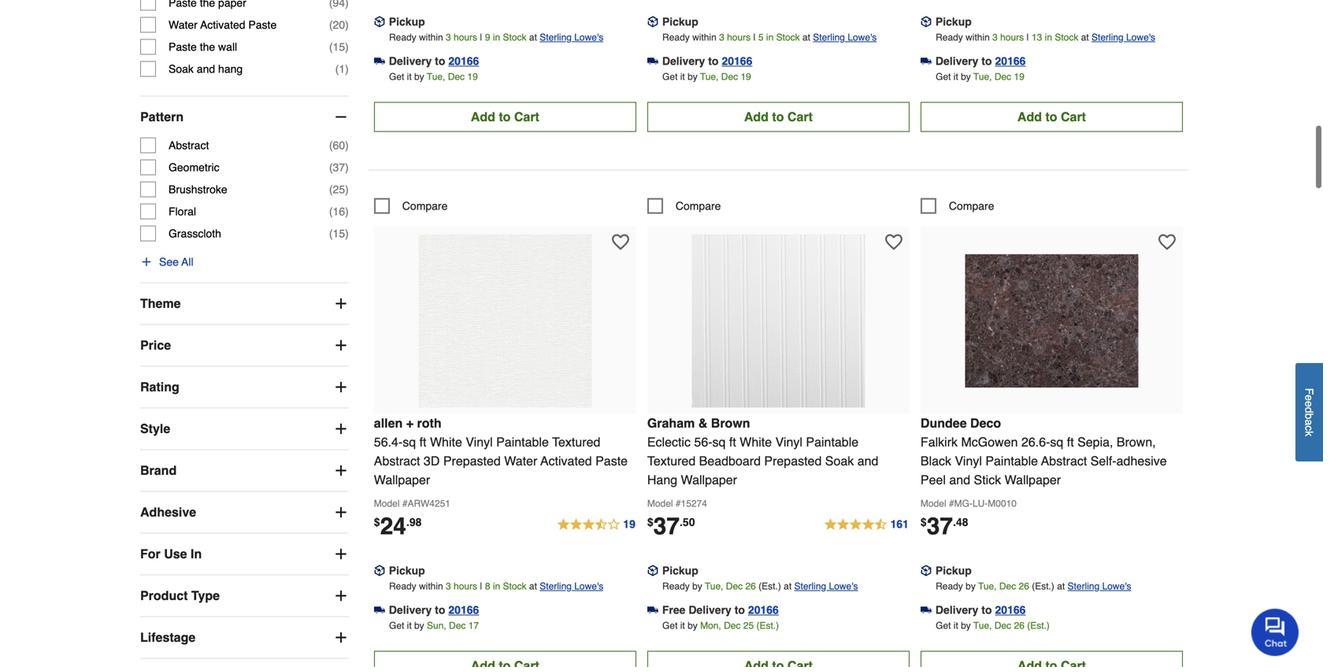 Task type: locate. For each thing, give the bounding box(es) containing it.
activated up 3.5 stars image
[[540, 454, 592, 468]]

25 down free delivery to 20166
[[743, 620, 754, 631]]

20166 for 5
[[722, 55, 752, 67]]

1 # from the left
[[402, 498, 408, 509]]

and up 161 "button"
[[857, 454, 878, 468]]

# up .48
[[949, 498, 954, 509]]

sepia,
[[1077, 435, 1113, 449]]

dundee deco falkirk mcgowen 26.6-sq ft sepia, brown, black vinyl paintable abstract self-adhesive peel and stick wallpaper image
[[965, 234, 1138, 407]]

delivery to 20166 down ready within 3 hours | 9 in stock at sterling lowe's
[[389, 55, 479, 67]]

get it by tue, dec 19 for ready within 3 hours | 13 in stock at sterling lowe's
[[936, 71, 1024, 82]]

compare inside the 5005385807 element
[[402, 200, 448, 212]]

161
[[890, 518, 909, 530]]

| for 5
[[753, 32, 756, 43]]

sterling for ready within 3 hours | 8 in stock at sterling lowe's
[[540, 581, 572, 592]]

2 vertical spatial and
[[949, 472, 970, 487]]

grasscloth
[[169, 227, 221, 240]]

2 wallpaper from the left
[[681, 472, 737, 487]]

1 add from the left
[[471, 109, 495, 124]]

5 ) from the top
[[345, 161, 349, 174]]

0 horizontal spatial $
[[374, 516, 380, 528]]

stock right 8
[[503, 581, 526, 592]]

) down ( 16 )
[[345, 227, 349, 240]]

1 pickup image from the top
[[647, 16, 658, 27]]

19 for 13
[[1014, 71, 1024, 82]]

37 down model # 15274
[[653, 513, 680, 540]]

)
[[345, 19, 349, 31], [345, 41, 349, 53], [345, 63, 349, 75], [345, 139, 349, 152], [345, 161, 349, 174], [345, 183, 349, 196], [345, 205, 349, 218], [345, 227, 349, 240]]

e up the d
[[1303, 395, 1316, 401]]

1 horizontal spatial $
[[647, 516, 653, 528]]

( 15 ) down the ( 20 )
[[329, 41, 349, 53]]

2 horizontal spatial add
[[1017, 109, 1042, 124]]

3 cart from the left
[[1061, 109, 1086, 124]]

8 ) from the top
[[345, 227, 349, 240]]

0 horizontal spatial paste
[[169, 41, 197, 53]]

prepasted inside allen + roth 56.4-sq ft white vinyl paintable textured abstract 3d prepasted water activated paste wallpaper
[[443, 454, 501, 468]]

water
[[169, 19, 198, 31], [504, 454, 537, 468]]

actual price $37.50 element
[[647, 513, 695, 540]]

ft inside allen + roth 56.4-sq ft white vinyl paintable textured abstract 3d prepasted water activated paste wallpaper
[[419, 435, 426, 449]]

20166 button down ready within 3 hours | 5 in stock at sterling lowe's at the right top of page
[[722, 53, 752, 69]]

19
[[467, 71, 478, 82], [741, 71, 751, 82], [1014, 71, 1024, 82], [623, 518, 635, 530]]

1 horizontal spatial water
[[504, 454, 537, 468]]

1 vertical spatial 25
[[743, 620, 754, 631]]

vinyl inside dundee deco falkirk mcgowen 26.6-sq ft sepia, brown, black vinyl paintable abstract self-adhesive peel and stick wallpaper
[[955, 454, 982, 468]]

2 horizontal spatial wallpaper
[[1005, 472, 1061, 487]]

delivery to 20166 for 9
[[389, 55, 479, 67]]

plus image inside rating button
[[333, 379, 349, 395]]

sq down '+'
[[403, 435, 416, 449]]

20166 down ready within 3 hours | 5 in stock at sterling lowe's at the right top of page
[[722, 55, 752, 67]]

1 vertical spatial activated
[[540, 454, 592, 468]]

in right 9
[[493, 32, 500, 43]]

1 horizontal spatial truck filled image
[[647, 56, 658, 67]]

paste
[[248, 19, 277, 31], [169, 41, 197, 53], [595, 454, 628, 468]]

ft down roth
[[419, 435, 426, 449]]

white up 3d
[[430, 435, 462, 449]]

) for water activated paste
[[345, 19, 349, 31]]

# for graham & brown eclectic 56-sq ft white vinyl paintable textured beadboard prepasted soak and hang wallpaper
[[676, 498, 681, 509]]

in right 8
[[493, 581, 500, 592]]

3 model from the left
[[921, 498, 946, 509]]

plus image for rating
[[333, 379, 349, 395]]

1 ( 15 ) from the top
[[329, 41, 349, 53]]

3 get it by tue, dec 19 from the left
[[936, 71, 1024, 82]]

pickup image
[[647, 16, 658, 27], [647, 565, 658, 576]]

abstract down 26.6-
[[1041, 454, 1087, 468]]

26.6-
[[1021, 435, 1050, 449]]

1 horizontal spatial and
[[857, 454, 878, 468]]

stock
[[503, 32, 526, 43], [776, 32, 800, 43], [1055, 32, 1078, 43], [503, 581, 526, 592]]

white inside allen + roth 56.4-sq ft white vinyl paintable textured abstract 3d prepasted water activated paste wallpaper
[[430, 435, 462, 449]]

1 vertical spatial 15
[[333, 227, 345, 240]]

hours left 5
[[727, 32, 751, 43]]

1 vertical spatial ( 15 )
[[329, 227, 349, 240]]

sterling lowe's button for 13
[[1092, 29, 1155, 45]]

within up get it by sun, dec 17 at the bottom left
[[419, 581, 443, 592]]

1 horizontal spatial add to cart button
[[647, 102, 910, 132]]

2 horizontal spatial compare
[[949, 200, 994, 212]]

2 vertical spatial paste
[[595, 454, 628, 468]]

) for brushstroke
[[345, 183, 349, 196]]

graham & brown eclectic 56-sq ft white vinyl paintable textured beadboard prepasted soak and hang wallpaper
[[647, 416, 878, 487]]

and inside graham & brown eclectic 56-sq ft white vinyl paintable textured beadboard prepasted soak and hang wallpaper
[[857, 454, 878, 468]]

1 plus image from the top
[[333, 296, 349, 312]]

2 horizontal spatial heart outline image
[[1158, 233, 1176, 251]]

stock right 13
[[1055, 32, 1078, 43]]

8 plus image from the top
[[333, 630, 349, 645]]

pickup for 5
[[662, 15, 698, 28]]

dec
[[448, 71, 465, 82], [721, 71, 738, 82], [994, 71, 1011, 82], [726, 581, 743, 592], [999, 581, 1016, 592], [449, 620, 466, 631], [724, 620, 741, 631], [994, 620, 1011, 631]]

get it by tue, dec 19 down ready within 3 hours | 5 in stock at sterling lowe's at the right top of page
[[662, 71, 751, 82]]

within left 9
[[419, 32, 443, 43]]

lowe's for ready within 3 hours | 9 in stock at sterling lowe's
[[574, 32, 603, 43]]

1 horizontal spatial compare
[[676, 200, 721, 212]]

25 up ( 16 )
[[333, 183, 345, 196]]

3.5 stars image
[[556, 515, 636, 534]]

1 wallpaper from the left
[[374, 472, 430, 487]]

3 plus image from the top
[[333, 379, 349, 395]]

pickup image
[[374, 16, 385, 27], [921, 16, 932, 27], [374, 565, 385, 576], [921, 565, 932, 576]]

#
[[402, 498, 408, 509], [676, 498, 681, 509], [949, 498, 954, 509]]

and up 'mg-'
[[949, 472, 970, 487]]

pickup
[[389, 15, 425, 28], [662, 15, 698, 28], [935, 15, 972, 28], [389, 564, 425, 577], [662, 564, 698, 577], [935, 564, 972, 577]]

0 horizontal spatial cart
[[514, 109, 539, 124]]

0 horizontal spatial paintable
[[496, 435, 549, 449]]

sq inside dundee deco falkirk mcgowen 26.6-sq ft sepia, brown, black vinyl paintable abstract self-adhesive peel and stick wallpaper
[[1050, 435, 1063, 449]]

in right 13
[[1045, 32, 1052, 43]]

1 horizontal spatial paintable
[[806, 435, 858, 449]]

sterling for ready within 3 hours | 5 in stock at sterling lowe's
[[813, 32, 845, 43]]

1 horizontal spatial sq
[[712, 435, 726, 449]]

sq for falkirk mcgowen 26.6-sq ft sepia, brown, black vinyl paintable abstract self-adhesive peel and stick wallpaper
[[1050, 435, 1063, 449]]

plus image inside the 'see all' button
[[140, 256, 153, 268]]

3 left 5
[[719, 32, 724, 43]]

1 horizontal spatial add to cart
[[744, 109, 813, 124]]

theme button
[[140, 283, 349, 324]]

stock for 13
[[1055, 32, 1078, 43]]

) down 20 in the top left of the page
[[345, 63, 349, 75]]

3 left 13
[[992, 32, 998, 43]]

0 vertical spatial paste
[[248, 19, 277, 31]]

get for 13
[[936, 71, 951, 82]]

1 horizontal spatial activated
[[540, 454, 592, 468]]

2 compare from the left
[[676, 200, 721, 212]]

2 horizontal spatial vinyl
[[955, 454, 982, 468]]

tue, for ready within 3 hours | 13 in stock at sterling lowe's
[[973, 71, 992, 82]]

( 16 )
[[329, 205, 349, 218]]

2 white from the left
[[740, 435, 772, 449]]

prepasted right 3d
[[443, 454, 501, 468]]

20166 up 17
[[448, 604, 479, 616]]

0 horizontal spatial vinyl
[[466, 435, 493, 449]]

3
[[446, 32, 451, 43], [719, 32, 724, 43], [992, 32, 998, 43], [446, 581, 451, 592]]

plus image
[[333, 296, 349, 312], [333, 338, 349, 353], [333, 379, 349, 395], [333, 421, 349, 437], [333, 463, 349, 478], [333, 504, 349, 520], [333, 546, 349, 562], [333, 630, 349, 645]]

1 vertical spatial plus image
[[333, 588, 349, 604]]

ft inside dundee deco falkirk mcgowen 26.6-sq ft sepia, brown, black vinyl paintable abstract self-adhesive peel and stick wallpaper
[[1067, 435, 1074, 449]]

plus image inside adhesive button
[[333, 504, 349, 520]]

$ inside $ 37 .50
[[647, 516, 653, 528]]

( 1 )
[[335, 63, 349, 75]]

prepasted inside graham & brown eclectic 56-sq ft white vinyl paintable textured beadboard prepasted soak and hang wallpaper
[[764, 454, 822, 468]]

0 horizontal spatial wallpaper
[[374, 472, 430, 487]]

ready by tue, dec 26 (est.) at sterling lowe's up get it by tue, dec 26 (est.)
[[936, 581, 1131, 592]]

ready by tue, dec 26 (est.) at sterling lowe's up free delivery to 20166
[[662, 581, 858, 592]]

delivery to 20166 for 5
[[662, 55, 752, 67]]

stock right 9
[[503, 32, 526, 43]]

deco
[[970, 416, 1001, 430]]

theme
[[140, 296, 181, 311]]

vinyl inside allen + roth 56.4-sq ft white vinyl paintable textured abstract 3d prepasted water activated paste wallpaper
[[466, 435, 493, 449]]

) up ( 1 )
[[345, 41, 349, 53]]

0 vertical spatial plus image
[[140, 256, 153, 268]]

get it by tue, dec 19 down ready within 3 hours | 9 in stock at sterling lowe's
[[389, 71, 478, 82]]

2 horizontal spatial $
[[921, 516, 927, 528]]

6 ) from the top
[[345, 183, 349, 196]]

19 for 9
[[467, 71, 478, 82]]

2 get it by tue, dec 19 from the left
[[662, 71, 751, 82]]

1 horizontal spatial ready by tue, dec 26 (est.) at sterling lowe's
[[936, 581, 1131, 592]]

1 vertical spatial soak
[[825, 454, 854, 468]]

lowe's
[[574, 32, 603, 43], [848, 32, 877, 43], [1126, 32, 1155, 43], [574, 581, 603, 592], [829, 581, 858, 592], [1102, 581, 1131, 592]]

1 $ from the left
[[374, 516, 380, 528]]

1 ft from the left
[[419, 435, 426, 449]]

truck filled image
[[647, 56, 658, 67], [374, 604, 385, 615]]

1 horizontal spatial cart
[[787, 109, 813, 124]]

15
[[333, 41, 345, 53], [333, 227, 345, 240]]

0 vertical spatial pickup image
[[647, 16, 658, 27]]

2 horizontal spatial paste
[[595, 454, 628, 468]]

brand
[[140, 463, 177, 478]]

compare for 1002755212 element
[[949, 200, 994, 212]]

0 horizontal spatial plus image
[[140, 256, 153, 268]]

plus image for style
[[333, 421, 349, 437]]

0 vertical spatial textured
[[552, 435, 600, 449]]

1 horizontal spatial soak
[[825, 454, 854, 468]]

) down ( 25 )
[[345, 205, 349, 218]]

wallpaper up the model # arw4251
[[374, 472, 430, 487]]

$ for $ 37 .48
[[921, 516, 927, 528]]

2 horizontal spatial model
[[921, 498, 946, 509]]

abstract down '56.4-'
[[374, 454, 420, 468]]

in
[[191, 547, 202, 561]]

0 vertical spatial truck filled image
[[647, 56, 658, 67]]

activated inside allen + roth 56.4-sq ft white vinyl paintable textured abstract 3d prepasted water activated paste wallpaper
[[540, 454, 592, 468]]

3 ft from the left
[[1067, 435, 1074, 449]]

17
[[468, 620, 479, 631]]

( for abstract
[[329, 139, 333, 152]]

sq up the beadboard
[[712, 435, 726, 449]]

1 horizontal spatial white
[[740, 435, 772, 449]]

20166 button up 17
[[448, 602, 479, 618]]

5 plus image from the top
[[333, 463, 349, 478]]

1 vertical spatial and
[[857, 454, 878, 468]]

model # mg-lu-m0010
[[921, 498, 1017, 509]]

get it by tue, dec 26 (est.)
[[936, 620, 1050, 631]]

1 horizontal spatial plus image
[[333, 588, 349, 604]]

compare inside 1002755212 element
[[949, 200, 994, 212]]

0 horizontal spatial heart outline image
[[612, 233, 629, 251]]

textured inside allen + roth 56.4-sq ft white vinyl paintable textured abstract 3d prepasted water activated paste wallpaper
[[552, 435, 600, 449]]

model down hang
[[647, 498, 673, 509]]

0 horizontal spatial compare
[[402, 200, 448, 212]]

1 horizontal spatial textured
[[647, 454, 696, 468]]

3 $ from the left
[[921, 516, 927, 528]]

&
[[698, 416, 707, 430]]

price button
[[140, 325, 349, 366]]

1 add to cart from the left
[[471, 109, 539, 124]]

37 for $ 37 .48
[[927, 513, 953, 540]]

sq inside allen + roth 56.4-sq ft white vinyl paintable textured abstract 3d prepasted water activated paste wallpaper
[[403, 435, 416, 449]]

2 horizontal spatial abstract
[[1041, 454, 1087, 468]]

plus image
[[140, 256, 153, 268], [333, 588, 349, 604]]

20166 up get it by mon, dec 25 (est.)
[[748, 604, 779, 616]]

( 15 )
[[329, 41, 349, 53], [329, 227, 349, 240]]

mon,
[[700, 620, 721, 631]]

truck filled image
[[374, 56, 385, 67], [921, 56, 932, 67], [647, 604, 658, 615], [921, 604, 932, 615]]

compare inside 1000392985 element
[[676, 200, 721, 212]]

1 horizontal spatial add
[[744, 109, 769, 124]]

2 horizontal spatial cart
[[1061, 109, 1086, 124]]

2 # from the left
[[676, 498, 681, 509]]

tue,
[[427, 71, 445, 82], [700, 71, 719, 82], [973, 71, 992, 82], [705, 581, 723, 592], [978, 581, 997, 592], [973, 620, 992, 631]]

model up 24
[[374, 498, 400, 509]]

(
[[329, 19, 333, 31], [329, 41, 333, 53], [335, 63, 339, 75], [329, 139, 333, 152], [329, 161, 333, 174], [329, 183, 333, 196], [329, 205, 333, 218], [329, 227, 333, 240]]

plus image inside brand button
[[333, 463, 349, 478]]

lowe's for ready within 3 hours | 8 in stock at sterling lowe's
[[574, 581, 603, 592]]

19 down ready within 3 hours | 5 in stock at sterling lowe's at the right top of page
[[741, 71, 751, 82]]

26 for 20166
[[1019, 581, 1029, 592]]

( for paste the wall
[[329, 41, 333, 53]]

minus image
[[333, 109, 349, 125]]

$ inside $ 37 .48
[[921, 516, 927, 528]]

20166 button up get it by tue, dec 26 (est.)
[[995, 602, 1026, 618]]

2 horizontal spatial 37
[[927, 513, 953, 540]]

20166 button down ready within 3 hours | 13 in stock at sterling lowe's
[[995, 53, 1026, 69]]

at for 8
[[529, 581, 537, 592]]

ready for 9
[[389, 32, 416, 43]]

6 plus image from the top
[[333, 504, 349, 520]]

1 vertical spatial textured
[[647, 454, 696, 468]]

heart outline image
[[612, 233, 629, 251], [885, 233, 902, 251], [1158, 233, 1176, 251]]

at for 9
[[529, 32, 537, 43]]

within left 5
[[692, 32, 716, 43]]

0 horizontal spatial water
[[169, 19, 198, 31]]

3 for 9
[[446, 32, 451, 43]]

sterling
[[540, 32, 572, 43], [813, 32, 845, 43], [1092, 32, 1124, 43], [540, 581, 572, 592], [794, 581, 826, 592], [1068, 581, 1100, 592]]

) down 60
[[345, 161, 349, 174]]

paintable inside dundee deco falkirk mcgowen 26.6-sq ft sepia, brown, black vinyl paintable abstract self-adhesive peel and stick wallpaper
[[985, 454, 1038, 468]]

20166 for 13
[[995, 55, 1026, 67]]

0 horizontal spatial 37
[[333, 161, 345, 174]]

wallpaper inside dundee deco falkirk mcgowen 26.6-sq ft sepia, brown, black vinyl paintable abstract self-adhesive peel and stick wallpaper
[[1005, 472, 1061, 487]]

m0010
[[988, 498, 1017, 509]]

tue, for ready within 3 hours | 9 in stock at sterling lowe's
[[427, 71, 445, 82]]

wallpaper for textured
[[681, 472, 737, 487]]

model
[[374, 498, 400, 509], [647, 498, 673, 509], [921, 498, 946, 509]]

in
[[493, 32, 500, 43], [766, 32, 774, 43], [1045, 32, 1052, 43], [493, 581, 500, 592]]

model down peel
[[921, 498, 946, 509]]

wallpaper up 15274
[[681, 472, 737, 487]]

19 button
[[556, 515, 636, 534]]

it for 8
[[407, 620, 412, 631]]

hours left 13
[[1000, 32, 1024, 43]]

0 horizontal spatial get it by tue, dec 19
[[389, 71, 478, 82]]

at for 5
[[802, 32, 810, 43]]

$ down model # 15274
[[647, 516, 653, 528]]

37 down model # mg-lu-m0010
[[927, 513, 953, 540]]

19 down ready within 3 hours | 13 in stock at sterling lowe's
[[1014, 71, 1024, 82]]

3 left 8
[[446, 581, 451, 592]]

# up .50
[[676, 498, 681, 509]]

plus image inside price button
[[333, 338, 349, 353]]

2 add to cart from the left
[[744, 109, 813, 124]]

(est.)
[[758, 581, 781, 592], [1032, 581, 1054, 592], [756, 620, 779, 631], [1027, 620, 1050, 631]]

delivery to 20166 up get it by tue, dec 26 (est.)
[[935, 604, 1026, 616]]

0 vertical spatial activated
[[200, 19, 245, 31]]

b
[[1303, 413, 1316, 419]]

1 horizontal spatial vinyl
[[775, 435, 802, 449]]

| left 8
[[480, 581, 482, 592]]

free delivery to 20166
[[662, 604, 779, 616]]

2 ft from the left
[[729, 435, 736, 449]]

0 vertical spatial 25
[[333, 183, 345, 196]]

truck filled image for 20166 button for 13
[[921, 56, 932, 67]]

0 horizontal spatial white
[[430, 435, 462, 449]]

2 horizontal spatial paintable
[[985, 454, 1038, 468]]

37 down 60
[[333, 161, 345, 174]]

20166 button down ready within 3 hours | 9 in stock at sterling lowe's
[[448, 53, 479, 69]]

lifestage button
[[140, 617, 349, 658]]

20166 down ready within 3 hours | 9 in stock at sterling lowe's
[[448, 55, 479, 67]]

26
[[745, 581, 756, 592], [1019, 581, 1029, 592], [1014, 620, 1024, 631]]

0 horizontal spatial prepasted
[[443, 454, 501, 468]]

1 ) from the top
[[345, 19, 349, 31]]

0 horizontal spatial #
[[402, 498, 408, 509]]

$ left .98
[[374, 516, 380, 528]]

brand button
[[140, 450, 349, 491]]

abstract inside dundee deco falkirk mcgowen 26.6-sq ft sepia, brown, black vinyl paintable abstract self-adhesive peel and stick wallpaper
[[1041, 454, 1087, 468]]

pickup image for free delivery to
[[647, 565, 658, 576]]

1 vertical spatial pickup image
[[647, 565, 658, 576]]

3 compare from the left
[[949, 200, 994, 212]]

5
[[758, 32, 764, 43]]

# up .98
[[402, 498, 408, 509]]

( 15 ) for paste the wall
[[329, 41, 349, 53]]

4.5 stars image
[[823, 515, 910, 534]]

15 down ( 16 )
[[333, 227, 345, 240]]

20166 button up get it by mon, dec 25 (est.)
[[748, 602, 779, 618]]

plus image inside theme button
[[333, 296, 349, 312]]

0 horizontal spatial soak
[[169, 63, 194, 75]]

get
[[389, 71, 404, 82], [662, 71, 678, 82], [936, 71, 951, 82], [389, 620, 404, 631], [662, 620, 678, 631], [936, 620, 951, 631]]

1 horizontal spatial #
[[676, 498, 681, 509]]

37
[[333, 161, 345, 174], [653, 513, 680, 540], [927, 513, 953, 540]]

3 sq from the left
[[1050, 435, 1063, 449]]

) for grasscloth
[[345, 227, 349, 240]]

) for paste the wall
[[345, 41, 349, 53]]

2 horizontal spatial add to cart
[[1017, 109, 1086, 124]]

0 horizontal spatial add to cart button
[[374, 102, 636, 132]]

1 horizontal spatial get it by tue, dec 19
[[662, 71, 751, 82]]

1 white from the left
[[430, 435, 462, 449]]

19 left $ 37 .50 in the bottom of the page
[[623, 518, 635, 530]]

2 ) from the top
[[345, 41, 349, 53]]

pickup for 13
[[935, 15, 972, 28]]

) up 1
[[345, 19, 349, 31]]

e up b
[[1303, 401, 1316, 407]]

2 horizontal spatial and
[[949, 472, 970, 487]]

1 horizontal spatial paste
[[248, 19, 277, 31]]

$ inside $ 24 .98
[[374, 516, 380, 528]]

2 ready by tue, dec 26 (est.) at sterling lowe's from the left
[[936, 581, 1131, 592]]

wallpaper inside allen + roth 56.4-sq ft white vinyl paintable textured abstract 3d prepasted water activated paste wallpaper
[[374, 472, 430, 487]]

activated
[[200, 19, 245, 31], [540, 454, 592, 468]]

white down 'brown'
[[740, 435, 772, 449]]

wallpaper inside graham & brown eclectic 56-sq ft white vinyl paintable textured beadboard prepasted soak and hang wallpaper
[[681, 472, 737, 487]]

allen + roth 56.4-sq ft white vinyl paintable textured abstract 3d prepasted water activated paste wallpaper image
[[418, 234, 592, 407]]

) up ( 37 )
[[345, 139, 349, 152]]

graham
[[647, 416, 695, 430]]

mg-
[[954, 498, 973, 509]]

delivery to 20166 up get it by sun, dec 17 at the bottom left
[[389, 604, 479, 616]]

2 plus image from the top
[[333, 338, 349, 353]]

3 ) from the top
[[345, 63, 349, 75]]

free
[[662, 604, 685, 616]]

2 15 from the top
[[333, 227, 345, 240]]

19 for 5
[[741, 71, 751, 82]]

sq left sepia,
[[1050, 435, 1063, 449]]

wallpaper down 26.6-
[[1005, 472, 1061, 487]]

sq inside graham & brown eclectic 56-sq ft white vinyl paintable textured beadboard prepasted soak and hang wallpaper
[[712, 435, 726, 449]]

| left 13
[[1027, 32, 1029, 43]]

falkirk
[[921, 435, 958, 449]]

1 compare from the left
[[402, 200, 448, 212]]

ft inside graham & brown eclectic 56-sq ft white vinyl paintable textured beadboard prepasted soak and hang wallpaper
[[729, 435, 736, 449]]

0 horizontal spatial textured
[[552, 435, 600, 449]]

see
[[159, 256, 179, 268]]

) up ( 16 )
[[345, 183, 349, 196]]

hours
[[454, 32, 477, 43], [727, 32, 751, 43], [1000, 32, 1024, 43], [454, 581, 477, 592]]

20166
[[448, 55, 479, 67], [722, 55, 752, 67], [995, 55, 1026, 67], [448, 604, 479, 616], [748, 604, 779, 616], [995, 604, 1026, 616]]

( for brushstroke
[[329, 183, 333, 196]]

in for 5
[[766, 32, 774, 43]]

2 add to cart button from the left
[[647, 102, 910, 132]]

3 for 5
[[719, 32, 724, 43]]

and down the the
[[197, 63, 215, 75]]

stock right 5
[[776, 32, 800, 43]]

1 horizontal spatial wallpaper
[[681, 472, 737, 487]]

sq
[[403, 435, 416, 449], [712, 435, 726, 449], [1050, 435, 1063, 449]]

sterling lowe's button for 5
[[813, 29, 877, 45]]

2 horizontal spatial get it by tue, dec 19
[[936, 71, 1024, 82]]

0 horizontal spatial add
[[471, 109, 495, 124]]

15 down the ( 20 )
[[333, 41, 345, 53]]

within left 13
[[966, 32, 990, 43]]

1 horizontal spatial prepasted
[[764, 454, 822, 468]]

2 cart from the left
[[787, 109, 813, 124]]

prepasted right the beadboard
[[764, 454, 822, 468]]

2 model from the left
[[647, 498, 673, 509]]

1 model from the left
[[374, 498, 400, 509]]

2 pickup image from the top
[[647, 565, 658, 576]]

3 # from the left
[[949, 498, 954, 509]]

1 ready by tue, dec 26 (est.) at sterling lowe's from the left
[[662, 581, 858, 592]]

abstract
[[169, 139, 209, 152], [374, 454, 420, 468], [1041, 454, 1087, 468]]

model for falkirk mcgowen 26.6-sq ft sepia, brown, black vinyl paintable abstract self-adhesive peel and stick wallpaper
[[921, 498, 946, 509]]

20166 button for 13
[[995, 53, 1026, 69]]

1 sq from the left
[[403, 435, 416, 449]]

paintable
[[496, 435, 549, 449], [806, 435, 858, 449], [985, 454, 1038, 468]]

hours left 8
[[454, 581, 477, 592]]

2 horizontal spatial sq
[[1050, 435, 1063, 449]]

get it by tue, dec 19 for ready within 3 hours | 5 in stock at sterling lowe's
[[662, 71, 751, 82]]

delivery to 20166 down ready within 3 hours | 13 in stock at sterling lowe's
[[935, 55, 1026, 67]]

15 for grasscloth
[[333, 227, 345, 240]]

0 horizontal spatial activated
[[200, 19, 245, 31]]

plus image inside 'lifestage' button
[[333, 630, 349, 645]]

$ for $ 37 .50
[[647, 516, 653, 528]]

truck filled image for get it by tue, dec 19
[[647, 56, 658, 67]]

3 wallpaper from the left
[[1005, 472, 1061, 487]]

hours left 9
[[454, 32, 477, 43]]

$ right 161 at the right bottom of page
[[921, 516, 927, 528]]

0 horizontal spatial 25
[[333, 183, 345, 196]]

2 horizontal spatial add to cart button
[[921, 102, 1183, 132]]

161 button
[[823, 515, 910, 534]]

1 get it by tue, dec 19 from the left
[[389, 71, 478, 82]]

plus image inside product type button
[[333, 588, 349, 604]]

0 vertical spatial water
[[169, 19, 198, 31]]

plus image inside the for use in button
[[333, 546, 349, 562]]

0 horizontal spatial sq
[[403, 435, 416, 449]]

| left 5
[[753, 32, 756, 43]]

1 horizontal spatial abstract
[[374, 454, 420, 468]]

model # 15274
[[647, 498, 707, 509]]

lowe's for ready within 3 hours | 5 in stock at sterling lowe's
[[848, 32, 877, 43]]

0 vertical spatial ( 15 )
[[329, 41, 349, 53]]

7 plus image from the top
[[333, 546, 349, 562]]

lu-
[[973, 498, 988, 509]]

in right 5
[[766, 32, 774, 43]]

1 prepasted from the left
[[443, 454, 501, 468]]

7 ) from the top
[[345, 205, 349, 218]]

3 left 9
[[446, 32, 451, 43]]

3 add to cart button from the left
[[921, 102, 1183, 132]]

2 horizontal spatial ft
[[1067, 435, 1074, 449]]

plus image inside style button
[[333, 421, 349, 437]]

2 sq from the left
[[712, 435, 726, 449]]

) for geometric
[[345, 161, 349, 174]]

at
[[529, 32, 537, 43], [802, 32, 810, 43], [1081, 32, 1089, 43], [529, 581, 537, 592], [784, 581, 792, 592], [1057, 581, 1065, 592]]

2 horizontal spatial #
[[949, 498, 954, 509]]

paste inside allen + roth 56.4-sq ft white vinyl paintable textured abstract 3d prepasted water activated paste wallpaper
[[595, 454, 628, 468]]

( 15 ) down ( 16 )
[[329, 227, 349, 240]]

4 ) from the top
[[345, 139, 349, 152]]

get it by tue, dec 19
[[389, 71, 478, 82], [662, 71, 751, 82], [936, 71, 1024, 82]]

ft down 'brown'
[[729, 435, 736, 449]]

| left 9
[[480, 32, 482, 43]]

model for 56.4-sq ft white vinyl paintable textured abstract 3d prepasted water activated paste wallpaper
[[374, 498, 400, 509]]

ft left sepia,
[[1067, 435, 1074, 449]]

hours for 9
[[454, 32, 477, 43]]

paintable inside allen + roth 56.4-sq ft white vinyl paintable textured abstract 3d prepasted water activated paste wallpaper
[[496, 435, 549, 449]]

37 for ( 37 )
[[333, 161, 345, 174]]

1 vertical spatial truck filled image
[[374, 604, 385, 615]]

soak up 161 "button"
[[825, 454, 854, 468]]

1 15 from the top
[[333, 41, 345, 53]]

19 down ready within 3 hours | 9 in stock at sterling lowe's
[[467, 71, 478, 82]]

abstract up geometric in the top left of the page
[[169, 139, 209, 152]]

0 horizontal spatial truck filled image
[[374, 604, 385, 615]]

4 plus image from the top
[[333, 421, 349, 437]]

2 $ from the left
[[647, 516, 653, 528]]

2 prepasted from the left
[[764, 454, 822, 468]]

0 horizontal spatial add to cart
[[471, 109, 539, 124]]

0 horizontal spatial model
[[374, 498, 400, 509]]

1 horizontal spatial 37
[[653, 513, 680, 540]]

get it by tue, dec 19 down ready within 3 hours | 13 in stock at sterling lowe's
[[936, 71, 1024, 82]]

0 horizontal spatial ready by tue, dec 26 (est.) at sterling lowe's
[[662, 581, 858, 592]]

delivery to 20166 down ready within 3 hours | 5 in stock at sterling lowe's at the right top of page
[[662, 55, 752, 67]]

activated up wall
[[200, 19, 245, 31]]

20166 down ready within 3 hours | 13 in stock at sterling lowe's
[[995, 55, 1026, 67]]

water activated paste
[[169, 19, 277, 31]]

0 vertical spatial 15
[[333, 41, 345, 53]]

prepasted
[[443, 454, 501, 468], [764, 454, 822, 468]]

type
[[191, 588, 220, 603]]

ready within 3 hours | 8 in stock at sterling lowe's
[[389, 581, 603, 592]]

0 horizontal spatial ft
[[419, 435, 426, 449]]

1 horizontal spatial ft
[[729, 435, 736, 449]]

plus image for price
[[333, 338, 349, 353]]

1 horizontal spatial model
[[647, 498, 673, 509]]

2 ( 15 ) from the top
[[329, 227, 349, 240]]



Task type: describe. For each thing, give the bounding box(es) containing it.
| for 8
[[480, 581, 482, 592]]

product type
[[140, 588, 220, 603]]

plus image for lifestage
[[333, 630, 349, 645]]

delivery to 20166 for 13
[[935, 55, 1026, 67]]

2 heart outline image from the left
[[885, 233, 902, 251]]

16
[[333, 205, 345, 218]]

sterling lowe's button for 9
[[540, 29, 603, 45]]

white inside graham & brown eclectic 56-sq ft white vinyl paintable textured beadboard prepasted soak and hang wallpaper
[[740, 435, 772, 449]]

pickup image for delivery to
[[647, 16, 658, 27]]

it for 13
[[954, 71, 958, 82]]

plus image for theme
[[333, 296, 349, 312]]

delivery for 5
[[662, 55, 705, 67]]

get it by mon, dec 25 (est.)
[[662, 620, 779, 631]]

19 inside 3.5 stars image
[[623, 518, 635, 530]]

8
[[485, 581, 490, 592]]

ready within 3 hours | 5 in stock at sterling lowe's
[[662, 32, 877, 43]]

) for soak and hang
[[345, 63, 349, 75]]

( for grasscloth
[[329, 227, 333, 240]]

within for ready within 3 hours | 13 in stock at sterling lowe's
[[966, 32, 990, 43]]

3 add from the left
[[1017, 109, 1042, 124]]

56.4-
[[374, 435, 403, 449]]

stock for 8
[[503, 581, 526, 592]]

eclectic
[[647, 435, 691, 449]]

( 60 )
[[329, 139, 349, 152]]

13
[[1032, 32, 1042, 43]]

1 vertical spatial paste
[[169, 41, 197, 53]]

black
[[921, 454, 951, 468]]

mcgowen
[[961, 435, 1018, 449]]

within for ready within 3 hours | 5 in stock at sterling lowe's
[[692, 32, 716, 43]]

pickup image for ready within 3 hours | 13 in stock at sterling lowe's
[[921, 16, 932, 27]]

geometric
[[169, 161, 219, 174]]

lowe's for ready within 3 hours | 13 in stock at sterling lowe's
[[1126, 32, 1155, 43]]

ready for 5
[[662, 32, 690, 43]]

stock for 5
[[776, 32, 800, 43]]

) for floral
[[345, 205, 349, 218]]

dundee
[[921, 416, 967, 430]]

adhesive button
[[140, 492, 349, 533]]

a
[[1303, 419, 1316, 426]]

soak and hang
[[169, 63, 243, 75]]

get for 8
[[389, 620, 404, 631]]

ready for 13
[[936, 32, 963, 43]]

in for 9
[[493, 32, 500, 43]]

3 for 8
[[446, 581, 451, 592]]

see all button
[[140, 254, 193, 270]]

c
[[1303, 426, 1316, 431]]

truck filled image for 20166 button on top of get it by mon, dec 25 (est.)
[[647, 604, 658, 615]]

compare for the 5005385807 element
[[402, 200, 448, 212]]

style button
[[140, 408, 349, 449]]

0 vertical spatial soak
[[169, 63, 194, 75]]

5005385807 element
[[374, 198, 448, 214]]

sun,
[[427, 620, 446, 631]]

within for ready within 3 hours | 8 in stock at sterling lowe's
[[419, 581, 443, 592]]

ready within 3 hours | 13 in stock at sterling lowe's
[[936, 32, 1155, 43]]

$ 37 .50
[[647, 513, 695, 540]]

delivery for 13
[[935, 55, 978, 67]]

56-
[[694, 435, 712, 449]]

roth
[[417, 416, 441, 430]]

dundee deco falkirk mcgowen 26.6-sq ft sepia, brown, black vinyl paintable abstract self-adhesive peel and stick wallpaper
[[921, 416, 1167, 487]]

get for 5
[[662, 71, 678, 82]]

actual price $24.98 element
[[374, 513, 422, 540]]

paintable inside graham & brown eclectic 56-sq ft white vinyl paintable textured beadboard prepasted soak and hang wallpaper
[[806, 435, 858, 449]]

20166 for 9
[[448, 55, 479, 67]]

hours for 5
[[727, 32, 751, 43]]

20166 button for 9
[[448, 53, 479, 69]]

sq for eclectic 56-sq ft white vinyl paintable textured beadboard prepasted soak and hang wallpaper
[[712, 435, 726, 449]]

sterling for ready within 3 hours | 9 in stock at sterling lowe's
[[540, 32, 572, 43]]

product type button
[[140, 575, 349, 616]]

plus image for for use in
[[333, 546, 349, 562]]

within for ready within 3 hours | 9 in stock at sterling lowe's
[[419, 32, 443, 43]]

allen
[[374, 416, 403, 430]]

compare for 1000392985 element
[[676, 200, 721, 212]]

1002755212 element
[[921, 198, 994, 214]]

for
[[140, 547, 160, 561]]

# for dundee deco falkirk mcgowen 26.6-sq ft sepia, brown, black vinyl paintable abstract self-adhesive peel and stick wallpaper
[[949, 498, 954, 509]]

truck filled image for 20166 button on top of get it by tue, dec 26 (est.)
[[921, 604, 932, 615]]

delivery for 9
[[389, 55, 432, 67]]

hang
[[218, 63, 243, 75]]

brown
[[711, 416, 750, 430]]

plus image for adhesive
[[333, 504, 349, 520]]

lifestage
[[140, 630, 195, 645]]

adhesive
[[140, 505, 196, 519]]

3d
[[424, 454, 440, 468]]

tue, for ready within 3 hours | 5 in stock at sterling lowe's
[[700, 71, 719, 82]]

f
[[1303, 388, 1316, 395]]

in for 8
[[493, 581, 500, 592]]

pickup for 9
[[389, 15, 425, 28]]

delivery for 8
[[389, 604, 432, 616]]

) for abstract
[[345, 139, 349, 152]]

k
[[1303, 431, 1316, 437]]

15 for paste the wall
[[333, 41, 345, 53]]

3 for 13
[[992, 32, 998, 43]]

stick
[[974, 472, 1001, 487]]

peel
[[921, 472, 946, 487]]

0 horizontal spatial abstract
[[169, 139, 209, 152]]

sterling lowe's button for 8
[[540, 578, 603, 594]]

20166 for 8
[[448, 604, 479, 616]]

f e e d b a c k
[[1303, 388, 1316, 437]]

allen + roth 56.4-sq ft white vinyl paintable textured abstract 3d prepasted water activated paste wallpaper
[[374, 416, 628, 487]]

( 37 )
[[329, 161, 349, 174]]

sterling for ready within 3 hours | 13 in stock at sterling lowe's
[[1092, 32, 1124, 43]]

1 e from the top
[[1303, 395, 1316, 401]]

( for floral
[[329, 205, 333, 218]]

pattern
[[140, 110, 184, 124]]

60
[[333, 139, 345, 152]]

adhesive
[[1116, 454, 1167, 468]]

( for geometric
[[329, 161, 333, 174]]

2 e from the top
[[1303, 401, 1316, 407]]

+
[[406, 416, 413, 430]]

rating button
[[140, 367, 349, 408]]

it for 5
[[680, 71, 685, 82]]

f e e d b a c k button
[[1295, 363, 1323, 462]]

2 add from the left
[[744, 109, 769, 124]]

9
[[485, 32, 490, 43]]

for use in
[[140, 547, 202, 561]]

.98
[[406, 516, 422, 528]]

pickup image for ready by tue, dec 26 (est.) at sterling lowe's
[[921, 565, 932, 576]]

$ 37 .48
[[921, 513, 968, 540]]

0 horizontal spatial and
[[197, 63, 215, 75]]

all
[[181, 256, 193, 268]]

1 cart from the left
[[514, 109, 539, 124]]

24
[[380, 513, 406, 540]]

get for 9
[[389, 71, 404, 82]]

15274
[[681, 498, 707, 509]]

1
[[339, 63, 345, 75]]

abstract inside allen + roth 56.4-sq ft white vinyl paintable textured abstract 3d prepasted water activated paste wallpaper
[[374, 454, 420, 468]]

ready for 8
[[389, 581, 416, 592]]

1 horizontal spatial 25
[[743, 620, 754, 631]]

3 heart outline image from the left
[[1158, 233, 1176, 251]]

soak inside graham & brown eclectic 56-sq ft white vinyl paintable textured beadboard prepasted soak and hang wallpaper
[[825, 454, 854, 468]]

rating
[[140, 380, 179, 394]]

ready within 3 hours | 9 in stock at sterling lowe's
[[389, 32, 603, 43]]

price
[[140, 338, 171, 352]]

wall
[[218, 41, 237, 53]]

plus image for brand
[[333, 463, 349, 478]]

chat invite button image
[[1251, 608, 1299, 656]]

model # arw4251
[[374, 498, 450, 509]]

in for 13
[[1045, 32, 1052, 43]]

$ for $ 24 .98
[[374, 516, 380, 528]]

style
[[140, 421, 170, 436]]

# for allen + roth 56.4-sq ft white vinyl paintable textured abstract 3d prepasted water activated paste wallpaper
[[402, 498, 408, 509]]

1 heart outline image from the left
[[612, 233, 629, 251]]

and inside dundee deco falkirk mcgowen 26.6-sq ft sepia, brown, black vinyl paintable abstract self-adhesive peel and stick wallpaper
[[949, 472, 970, 487]]

pattern button
[[140, 97, 349, 137]]

1 add to cart button from the left
[[374, 102, 636, 132]]

water inside allen + roth 56.4-sq ft white vinyl paintable textured abstract 3d prepasted water activated paste wallpaper
[[504, 454, 537, 468]]

wallpaper for abstract
[[374, 472, 430, 487]]

37 for $ 37 .50
[[653, 513, 680, 540]]

20166 up get it by tue, dec 26 (est.)
[[995, 604, 1026, 616]]

tue, for ready by tue, dec 26 (est.) at sterling lowe's
[[973, 620, 992, 631]]

self-
[[1091, 454, 1116, 468]]

20166 button for 8
[[448, 602, 479, 618]]

brown,
[[1117, 435, 1156, 449]]

vinyl inside graham & brown eclectic 56-sq ft white vinyl paintable textured beadboard prepasted soak and hang wallpaper
[[775, 435, 802, 449]]

actual price $37.48 element
[[921, 513, 968, 540]]

floral
[[169, 205, 196, 218]]

brushstroke
[[169, 183, 227, 196]]

the
[[200, 41, 215, 53]]

graham & brown eclectic 56-sq ft white vinyl paintable textured beadboard prepasted soak and hang wallpaper image
[[692, 234, 865, 407]]

( 20 )
[[329, 19, 349, 31]]

ready by tue, dec 26 (est.) at sterling lowe's for to
[[662, 581, 858, 592]]

model for eclectic 56-sq ft white vinyl paintable textured beadboard prepasted soak and hang wallpaper
[[647, 498, 673, 509]]

3 add to cart from the left
[[1017, 109, 1086, 124]]

( for soak and hang
[[335, 63, 339, 75]]

.48
[[953, 516, 968, 528]]

.50
[[680, 516, 695, 528]]

textured inside graham & brown eclectic 56-sq ft white vinyl paintable textured beadboard prepasted soak and hang wallpaper
[[647, 454, 696, 468]]

for use in button
[[140, 534, 349, 575]]

( 25 )
[[329, 183, 349, 196]]

use
[[164, 547, 187, 561]]

hang
[[647, 472, 677, 487]]

paste the wall
[[169, 41, 237, 53]]

d
[[1303, 407, 1316, 413]]

prepasted for vinyl
[[443, 454, 501, 468]]

see all
[[159, 256, 193, 268]]

1000392985 element
[[647, 198, 721, 214]]

hours for 8
[[454, 581, 477, 592]]

delivery to 20166 for 8
[[389, 604, 479, 616]]



Task type: vqa. For each thing, say whether or not it's contained in the screenshot.
$ within The $ 37 .50
yes



